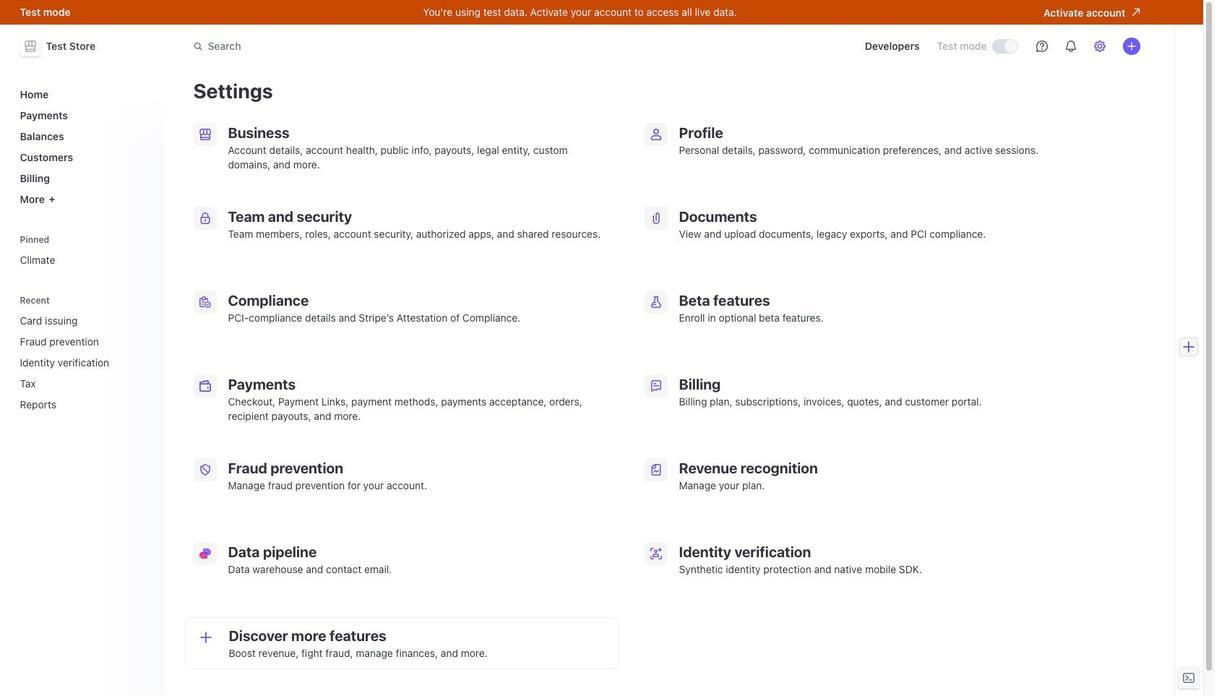 Task type: locate. For each thing, give the bounding box(es) containing it.
recent element
[[14, 295, 156, 416], [14, 309, 156, 416]]

pinned element
[[14, 234, 156, 272]]

2 recent element from the top
[[14, 309, 156, 416]]

Search text field
[[185, 33, 592, 60]]

help image
[[1036, 40, 1048, 52]]

notifications image
[[1065, 40, 1077, 52]]

1 recent element from the top
[[14, 295, 156, 416]]

None search field
[[185, 33, 592, 60]]

core navigation links element
[[14, 82, 156, 211]]



Task type: describe. For each thing, give the bounding box(es) containing it.
settings image
[[1094, 40, 1106, 52]]

Test mode checkbox
[[993, 40, 1018, 53]]



Task type: vqa. For each thing, say whether or not it's contained in the screenshot.
svg icon
no



